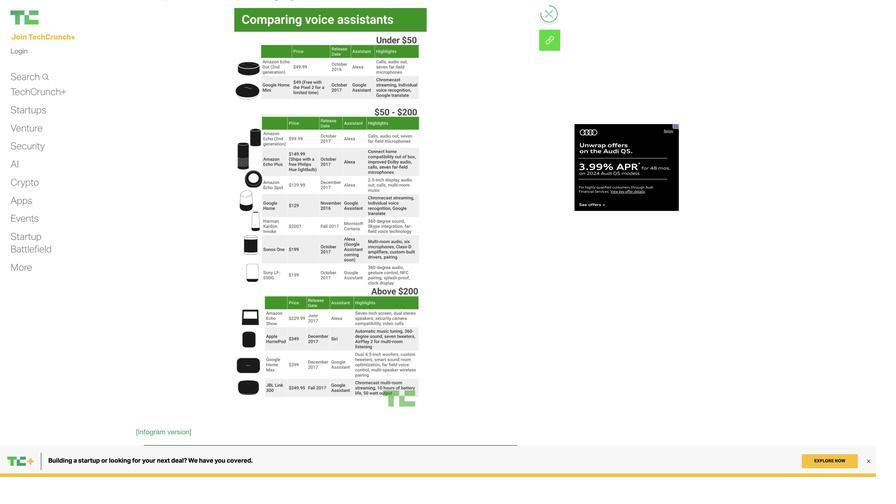 Task type: describe. For each thing, give the bounding box(es) containing it.
techcrunch+ link
[[10, 85, 66, 98]]

reddit link
[[540, 30, 561, 51]]

ai
[[10, 158, 19, 170]]

share on linkedin image
[[540, 30, 561, 51]]

mail link
[[540, 30, 561, 51]]

advertisement region
[[575, 124, 680, 211]]

login link
[[10, 45, 28, 57]]

venture
[[10, 122, 43, 134]]

events
[[10, 212, 39, 224]]

events link
[[10, 212, 39, 225]]

share on reddit image
[[540, 30, 561, 51]]

close screen image
[[546, 10, 553, 18]]

share on x image
[[540, 30, 561, 51]]

startups
[[10, 104, 46, 116]]

security link
[[10, 140, 45, 152]]

[infogram version] link
[[136, 428, 191, 436]]

share on facebook image
[[540, 30, 561, 51]]

[infogram
[[136, 428, 165, 436]]

version]
[[167, 428, 191, 436]]

startups link
[[10, 104, 46, 116]]

more for more techcrunch
[[144, 451, 157, 457]]

more techcrunch
[[144, 451, 191, 457]]

share over email image
[[540, 30, 561, 51]]

[infogram version]
[[136, 428, 191, 436]]

crypto link
[[10, 176, 39, 189]]

battlefield
[[10, 243, 52, 255]]



Task type: vqa. For each thing, say whether or not it's contained in the screenshot.
Techcrunch
yes



Task type: locate. For each thing, give the bounding box(es) containing it.
more link
[[10, 261, 32, 273]]

1 horizontal spatial more
[[144, 451, 157, 457]]

close screen button
[[541, 5, 558, 23]]

startup battlefield
[[10, 230, 52, 255]]

security
[[10, 140, 45, 152]]

search
[[10, 70, 40, 82]]

more down battlefield on the bottom of page
[[10, 261, 32, 273]]

join techcrunch +
[[11, 32, 75, 42]]

copy share link image
[[540, 30, 561, 51]]

ai link
[[10, 158, 19, 170]]

startup
[[10, 230, 42, 243]]

techcrunch+
[[10, 85, 66, 98]]

copy share link link
[[540, 30, 561, 51]]

startup battlefield link
[[10, 230, 52, 255]]

more
[[10, 261, 32, 273], [144, 451, 157, 457]]

0 horizontal spatial more
[[10, 261, 32, 273]]

techcrunch for join
[[28, 32, 71, 41]]

more for more
[[10, 261, 32, 273]]

1 vertical spatial more
[[144, 451, 157, 457]]

linkedin link
[[540, 30, 561, 51]]

techcrunch link
[[10, 10, 80, 24]]

facebook link
[[540, 30, 561, 51]]

0 horizontal spatial techcrunch
[[28, 32, 71, 41]]

techcrunch for more
[[159, 451, 191, 457]]

x link
[[540, 30, 561, 51]]

1 horizontal spatial techcrunch
[[159, 451, 191, 457]]

techcrunch down 'version]'
[[159, 451, 191, 457]]

search image
[[42, 73, 49, 80]]

0 vertical spatial techcrunch
[[28, 32, 71, 41]]

venture link
[[10, 122, 43, 134]]

apps
[[10, 194, 32, 206]]

techcrunch down techcrunch 'link' at the top left
[[28, 32, 71, 41]]

crypto
[[10, 176, 39, 188]]

1 vertical spatial techcrunch
[[159, 451, 191, 457]]

0 vertical spatial more
[[10, 261, 32, 273]]

techcrunch
[[28, 32, 71, 41], [159, 451, 191, 457]]

apps link
[[10, 194, 32, 207]]

techcrunch inside join techcrunch +
[[28, 32, 71, 41]]

techcrunch image
[[10, 10, 38, 24]]

+
[[71, 33, 75, 42]]

join
[[11, 32, 27, 41]]

more down [infogram
[[144, 451, 157, 457]]

login
[[10, 47, 28, 55]]



